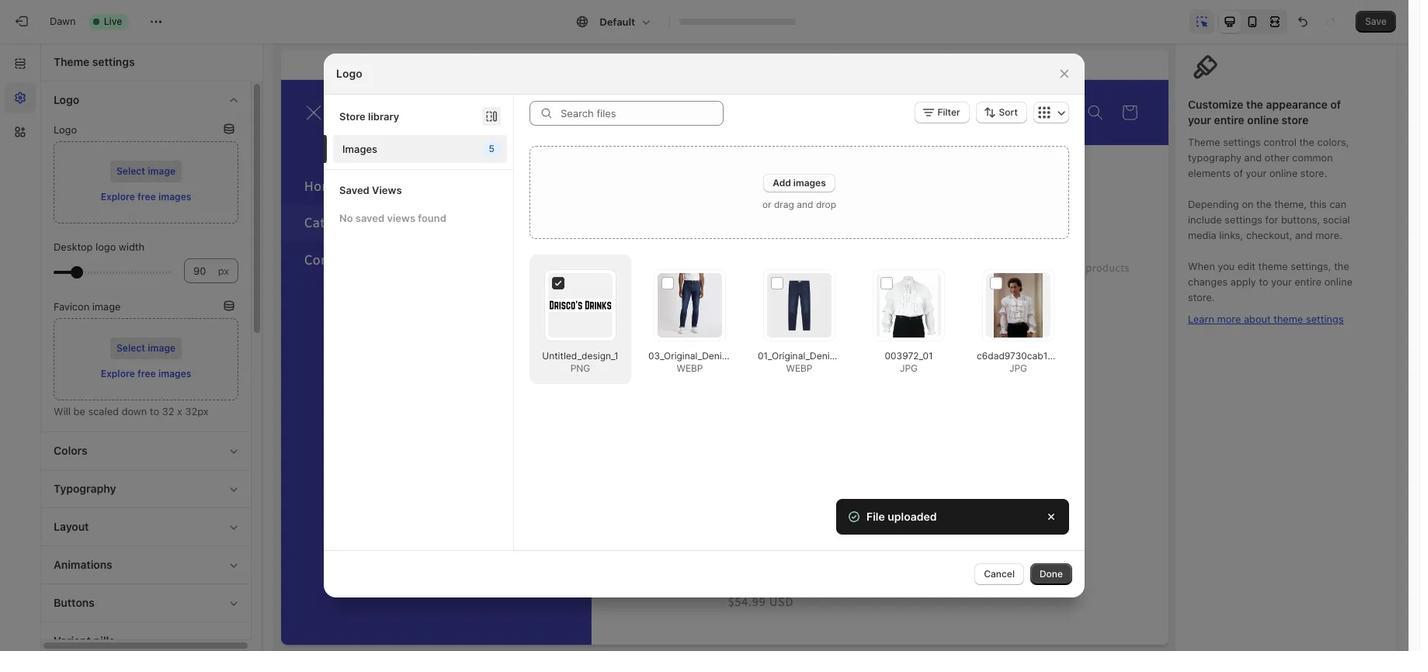 Task type: locate. For each thing, give the bounding box(es) containing it.
library
[[368, 110, 399, 123]]

saved views
[[339, 184, 402, 196]]

webp down '03_original_denim_broken in_model_crop_front_a958ad7d 3daf 44fb bd4f 69c0272951b6' 'image'
[[677, 363, 703, 374]]

file uploaded
[[867, 510, 937, 524]]

jpg down 003972_01
[[900, 363, 918, 374]]

0 horizontal spatial webp
[[677, 363, 703, 374]]

store library
[[339, 110, 399, 123]]

webp down 01_original_denim_broken in_flat_4f3a896e 431c 4698 b196 62c0a8dd5589 image
[[786, 363, 813, 374]]

views
[[372, 184, 402, 196]]

done
[[1040, 569, 1063, 580]]

filter button
[[914, 102, 970, 124]]

jpg down c6dad9730cab139161e6512212f37048 image
[[1010, 363, 1027, 374]]

no
[[339, 212, 353, 224]]

2 webp from the left
[[786, 363, 813, 374]]

1 webp from the left
[[677, 363, 703, 374]]

sort button
[[976, 102, 1027, 124]]

1 horizontal spatial webp
[[786, 363, 813, 374]]

or
[[763, 199, 772, 210]]

0 horizontal spatial jpg
[[900, 363, 918, 374]]

store
[[339, 110, 366, 123]]

webp
[[677, 363, 703, 374], [786, 363, 813, 374]]

images
[[793, 177, 826, 189]]

found
[[418, 212, 446, 224]]

done button
[[1030, 564, 1072, 586]]

drop
[[816, 199, 836, 210]]

webp for '03_original_denim_broken in_model_crop_front_a958ad7d 3daf 44fb bd4f 69c0272951b6' 'image'
[[677, 363, 703, 374]]

jpg
[[900, 363, 918, 374], [1010, 363, 1027, 374]]

add
[[773, 177, 791, 189]]

logo dialog
[[0, 53, 1409, 598]]

2 jpg from the left
[[1010, 363, 1027, 374]]

1 horizontal spatial jpg
[[1010, 363, 1027, 374]]

1 jpg from the left
[[900, 363, 918, 374]]

sort
[[999, 107, 1018, 118]]



Task type: describe. For each thing, give the bounding box(es) containing it.
drag
[[774, 199, 794, 210]]

003972_01
[[885, 350, 933, 362]]

add images
[[773, 177, 826, 189]]

003972_01 image
[[880, 273, 938, 338]]

or drag and drop
[[763, 199, 836, 210]]

logo
[[336, 67, 362, 80]]

jpg inside 003972_01 jpg
[[900, 363, 918, 374]]

03_original_denim_broken in_model_crop_front_a958ad7d 3daf 44fb bd4f 69c0272951b6 image
[[658, 273, 722, 338]]

webp for 01_original_denim_broken in_flat_4f3a896e 431c 4698 b196 62c0a8dd5589 image
[[786, 363, 813, 374]]

no saved views found
[[339, 212, 446, 224]]

views
[[387, 212, 416, 224]]

cancel
[[984, 569, 1015, 580]]

003972_01 jpg
[[885, 350, 933, 374]]

saved
[[355, 212, 385, 224]]

01_original_denim_broken in_flat_4f3a896e 431c 4698 b196 62c0a8dd5589 image
[[767, 273, 832, 338]]

untitled_design_1 png
[[542, 350, 619, 374]]

untitled_design_1
[[542, 350, 619, 362]]

filter
[[938, 107, 960, 118]]

images
[[342, 143, 377, 155]]

5
[[489, 143, 495, 154]]

grid of selectable files element
[[530, 255, 1069, 384]]

Search files text field
[[561, 101, 724, 126]]

file
[[867, 510, 885, 524]]

c6dad9730cab139161e6512212f37048 image
[[994, 273, 1043, 338]]

untitled_design_1 image
[[548, 299, 613, 312]]

cancel button
[[975, 564, 1024, 586]]

and
[[797, 199, 813, 210]]

saved
[[339, 184, 370, 196]]

uploaded
[[888, 510, 937, 524]]

png
[[571, 363, 590, 374]]



Task type: vqa. For each thing, say whether or not it's contained in the screenshot.
Done button
yes



